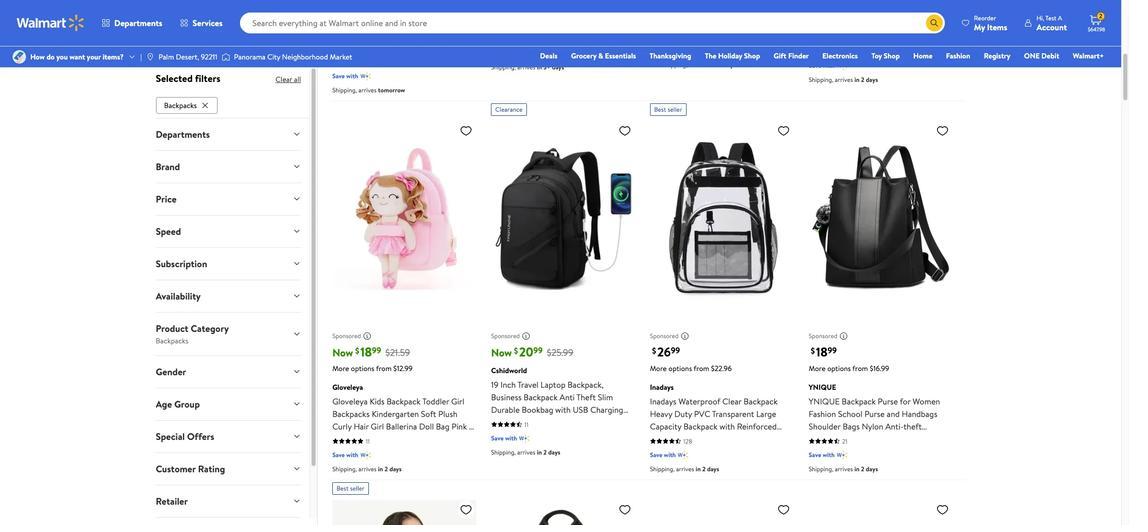 Task type: describe. For each thing, give the bounding box(es) containing it.
3 ad disclaimer and feedback for ingridsponsoredproducts image from the left
[[681, 332, 690, 340]]

arrives down hair at the bottom of page
[[359, 465, 377, 473]]

you
[[56, 52, 68, 62]]

arrives down festival,
[[677, 465, 695, 473]]

shipping, arrives tomorrow
[[333, 86, 405, 95]]

add to favorites list, lvyh kids rolling backpack for girls boys,trolley wheeled backpacks waterproof elementary school bag travel outdoor image
[[778, 503, 791, 516]]

best for inadays waterproof clear backpack heavy duty pvc transparent large capacity backpack with reinforced strap for school, work, stadium, travel, security, festival, college (black) image
[[655, 105, 667, 114]]

multicolor
[[692, 31, 729, 43]]

work,
[[713, 433, 734, 445]]

17" inside star wars marvel spider-man across the spider- verse boys 17" laptop backpack 2-piece set with lunch bag, black blue
[[374, 29, 384, 41]]

$16.99
[[870, 363, 890, 374]]

options inside now $ 18 99 $21.59 more options from $12.99
[[351, 363, 375, 374]]

shipping, arrives in 2 days down electronics link
[[809, 75, 879, 84]]

nylon
[[862, 421, 884, 432]]

Walmart Site-Wide search field
[[240, 13, 945, 33]]

heavy
[[650, 408, 673, 420]]

save for walmart plus image to the right
[[809, 450, 822, 459]]

more for 18
[[809, 363, 826, 374]]

1 horizontal spatial 11
[[525, 420, 529, 429]]

0 horizontal spatial 3+
[[544, 62, 551, 71]]

seller for justice girls the grinch sequin mini backpack, silver image
[[350, 484, 365, 493]]

add to favorites list, gloveleya kids backpack toddler girl backpacks kindergarten soft plush curly hair girl ballerina doll bag pink 9 inches image
[[460, 124, 473, 137]]

$ inside now $ 18 99 $21.59 more options from $12.99
[[355, 345, 360, 357]]

save with down market
[[333, 72, 359, 81]]

0 vertical spatial purse
[[878, 396, 899, 407]]

add to favorites list, ynique backpack purse for women fashion school purse and handbags shoulder bags nylon anti-theft rucksack image
[[937, 124, 949, 137]]

with inside trailmaker classic traditional 17 inch unisex backpacks with adjustable padded shoulder straps - black
[[875, 19, 890, 30]]

2 spider- from the left
[[443, 17, 469, 28]]

arrives down electronics link
[[836, 75, 854, 84]]

traditional
[[875, 6, 912, 18]]

hi,
[[1037, 13, 1045, 22]]

add to favorites list, justice girls the grinch sequin mini backpack, silver image
[[460, 503, 473, 516]]

save with down padded
[[809, 61, 835, 70]]

1 vertical spatial girl
[[371, 421, 384, 432]]

19
[[491, 379, 499, 390]]

age group tab
[[148, 388, 310, 420]]

all
[[294, 74, 301, 85]]

arrives left the tomorrow
[[359, 86, 377, 95]]

2 down electronics link
[[862, 75, 865, 84]]

0 vertical spatial fashion
[[947, 51, 971, 61]]

save with up shipping, arrives in 3+ days
[[491, 48, 517, 57]]

backpack down pvc
[[684, 421, 718, 432]]

straps
[[872, 31, 895, 43]]

1 gloveleya from the top
[[333, 382, 363, 393]]

backpack inside gloveleya gloveleya kids backpack toddler girl backpacks kindergarten soft plush curly hair girl ballerina doll bag pink 9 inches
[[387, 396, 421, 407]]

walmart plus image down hair at the bottom of page
[[361, 450, 371, 460]]

reinforced
[[737, 421, 777, 432]]

one
[[1025, 51, 1040, 61]]

items?
[[103, 52, 124, 62]]

1 horizontal spatial girl
[[452, 396, 465, 407]]

days down toy
[[867, 75, 879, 84]]

free
[[650, 60, 663, 69]]

product category tab
[[148, 313, 310, 355]]

19.5"
[[587, 6, 603, 18]]

1 ad disclaimer and feedback for ingridsponsoredproducts image from the left
[[363, 332, 372, 340]]

99 inside $ 26 99
[[671, 345, 681, 356]]

laptop up anti
[[541, 379, 566, 390]]

essentials
[[605, 51, 636, 61]]

in up justice girls the grinch sequin mini backpack, silver image
[[378, 465, 383, 473]]

customer rating
[[156, 462, 225, 475]]

army
[[554, 19, 574, 30]]

shipping, down electronics
[[809, 75, 834, 84]]

days down the nylon
[[867, 465, 879, 473]]

boys
[[355, 29, 372, 41]]

category
[[191, 322, 229, 335]]

2 inside 2 $647.98
[[1100, 12, 1103, 20]]

backpacks inside trailmaker, 17" 24 bulk pack unisex classic backpacks for school, donation, giveaway - multicolor
[[677, 19, 715, 30]]

fashion link
[[942, 50, 976, 62]]

anti-
[[886, 421, 904, 432]]

subscription button
[[148, 248, 310, 280]]

now $ 20 99 $25.99
[[491, 343, 574, 361]]

toddler
[[423, 396, 450, 407]]

women inside cshidworld 19 inch travel laptop backpack, business backpack anti theft slim durable bookbag with usb charging port, water resistant backpack for women & men fits 13-16.5 inch laptop and notebook - black
[[491, 429, 519, 441]]

and inside ynique ynique backpack purse for women fashion school purse and handbags shoulder bags nylon anti-theft rucksack
[[887, 408, 900, 420]]

price
[[156, 192, 177, 206]]

4 ad disclaimer and feedback for ingridsponsoredproducts image from the left
[[840, 332, 848, 340]]

strap
[[650, 433, 670, 445]]

days down fits
[[549, 448, 561, 457]]

brand tab
[[148, 151, 310, 183]]

options for 18
[[828, 363, 851, 374]]

2 ad disclaimer and feedback for ingridsponsoredproducts image from the left
[[522, 332, 531, 340]]

man
[[385, 17, 401, 28]]

women inside ynique ynique backpack purse for women fashion school purse and handbags shoulder bags nylon anti-theft rucksack
[[913, 396, 941, 407]]

backpack, inside reebok unisex adult felix 19.5" laptop backpack, green army camouflage
[[491, 19, 528, 30]]

18 inside now $ 18 99 $21.59 more options from $12.99
[[361, 343, 372, 361]]

with down the water
[[506, 434, 517, 443]]

black inside star wars marvel spider-man across the spider- verse boys 17" laptop backpack 2-piece set with lunch bag, black blue
[[405, 42, 425, 53]]

$ 26 99
[[652, 343, 681, 361]]

shipping, arrives in 2 days down men
[[491, 448, 561, 457]]

search icon image
[[931, 19, 939, 27]]

days down ballerina in the left bottom of the page
[[390, 465, 402, 473]]

gender
[[156, 365, 186, 378]]

for inside the inadays inadays waterproof clear backpack heavy duty pvc transparent large capacity backpack with reinforced strap for school, work, stadium, travel, security, festival, college (black)
[[671, 433, 682, 445]]

inadays waterproof clear backpack heavy duty pvc transparent large capacity backpack with reinforced strap for school, work, stadium, travel, security, festival, college (black) image
[[650, 120, 795, 315]]

& inside grocery & essentials link
[[599, 51, 604, 61]]

arrives down men
[[518, 448, 536, 457]]

save with down strap
[[650, 450, 676, 459]]

thanksgiving
[[650, 51, 692, 61]]

1 horizontal spatial inch
[[588, 429, 603, 441]]

days down deals link
[[552, 62, 565, 71]]

& inside cshidworld 19 inch travel laptop backpack, business backpack anti theft slim durable bookbag with usb charging port, water resistant backpack for women & men fits 13-16.5 inch laptop and notebook - black
[[521, 429, 527, 441]]

pvc
[[695, 408, 711, 420]]

in down festival,
[[696, 465, 701, 473]]

clear all
[[276, 74, 301, 85]]

in down deals link
[[537, 62, 542, 71]]

from for 18
[[853, 363, 869, 374]]

reebok
[[491, 6, 519, 18]]

0 vertical spatial walmart plus image
[[361, 71, 371, 82]]

backpacks button
[[156, 97, 218, 114]]

with up shipping, arrives tomorrow
[[347, 72, 359, 81]]

99 inside $ 18 99
[[828, 345, 837, 356]]

$12.99
[[394, 363, 413, 374]]

unisex for trailmaker,
[[751, 6, 775, 18]]

grocery & essentials
[[571, 51, 636, 61]]

desert,
[[176, 52, 199, 62]]

product
[[156, 322, 189, 335]]

1 shop from the left
[[745, 51, 761, 61]]

days right the
[[724, 60, 736, 69]]

one debit link
[[1020, 50, 1065, 62]]

shipping, up clearance
[[491, 62, 516, 71]]

do
[[47, 52, 55, 62]]

more for 26
[[650, 363, 667, 374]]

walmart plus image up shipping, arrives in 3+ days
[[520, 48, 530, 58]]

black inside trailmaker classic traditional 17 inch unisex backpacks with adjustable padded shoulder straps - black
[[902, 31, 921, 43]]

in down men
[[537, 448, 542, 457]]

festival,
[[684, 446, 713, 457]]

deals link
[[536, 50, 563, 62]]

camouflage
[[576, 19, 619, 30]]

gender tab
[[148, 356, 310, 388]]

port,
[[491, 417, 509, 428]]

black inside cshidworld 19 inch travel laptop backpack, business backpack anti theft slim durable bookbag with usb charging port, water resistant backpack for women & men fits 13-16.5 inch laptop and notebook - black
[[550, 442, 569, 453]]

bulk
[[714, 6, 730, 18]]

save with down rucksack
[[809, 450, 835, 459]]

now for 18
[[333, 346, 353, 360]]

women's lightweight handbag multi-pockets nylon totes water resistant travel crossbody shoulder bag image
[[809, 499, 954, 525]]

applied filters section element
[[156, 72, 221, 85]]

2-
[[449, 29, 456, 41]]

save for walmart plus icon underneath 128
[[650, 450, 663, 459]]

panorama city neighborhood market
[[234, 52, 353, 62]]

clear inside button
[[276, 74, 293, 85]]

toy shop link
[[867, 50, 905, 62]]

0 vertical spatial departments button
[[93, 10, 171, 36]]

large
[[757, 408, 777, 420]]

clear inside the inadays inadays waterproof clear backpack heavy duty pvc transparent large capacity backpack with reinforced strap for school, work, stadium, travel, security, festival, college (black)
[[723, 396, 742, 407]]

transparent
[[713, 408, 755, 420]]

with up shipping, arrives in 3+ days
[[506, 48, 517, 57]]

reebok unisex adult felix 19.5" laptop backpack, green army camouflage
[[491, 6, 630, 30]]

- inside cshidworld 19 inch travel laptop backpack, business backpack anti theft slim durable bookbag with usb charging port, water resistant backpack for women & men fits 13-16.5 inch laptop and notebook - black
[[545, 442, 548, 453]]

arrives down deals link
[[518, 62, 536, 71]]

from inside now $ 18 99 $21.59 more options from $12.99
[[376, 363, 392, 374]]

shipping, arrives in 3+ days
[[491, 62, 565, 71]]

backpacks inside button
[[164, 100, 197, 111]]

travel
[[518, 379, 539, 390]]

backpack down the usb
[[570, 417, 604, 428]]

shipping, down port,
[[491, 448, 516, 457]]

arrives down 23
[[690, 60, 708, 69]]

2 down fits
[[544, 448, 547, 457]]

age group button
[[148, 388, 310, 420]]

theft
[[577, 391, 596, 403]]

with down padded
[[823, 61, 835, 70]]

my
[[975, 21, 986, 33]]

city
[[267, 52, 281, 62]]

panorama
[[234, 52, 266, 62]]

13-
[[562, 429, 572, 441]]

kids
[[370, 396, 385, 407]]

for inside trailmaker, 17" 24 bulk pack unisex classic backpacks for school, donation, giveaway - multicolor
[[716, 19, 727, 30]]

save for walmart plus icon under hair at the bottom of page
[[333, 450, 345, 459]]

kindergarten
[[372, 408, 419, 420]]

how
[[30, 52, 45, 62]]

ballerina
[[386, 421, 417, 432]]

with down strap
[[664, 450, 676, 459]]

services button
[[171, 10, 232, 36]]

$21.59
[[386, 346, 410, 359]]

backpack up bookbag
[[524, 391, 558, 403]]

bag
[[436, 421, 450, 432]]

capacity
[[650, 421, 682, 432]]

school
[[839, 408, 863, 420]]

donation,
[[758, 19, 793, 30]]

backpacks inside gloveleya gloveleya kids backpack toddler girl backpacks kindergarten soft plush curly hair girl ballerina doll bag pink 9 inches
[[333, 408, 370, 420]]

backpack, inside cshidworld 19 inch travel laptop backpack, business backpack anti theft slim durable bookbag with usb charging port, water resistant backpack for women & men fits 13-16.5 inch laptop and notebook - black
[[568, 379, 604, 390]]

special
[[156, 430, 185, 443]]

- for giveaway
[[686, 31, 690, 43]]

$ 18 99
[[811, 343, 837, 361]]

items
[[988, 21, 1008, 33]]

debit
[[1042, 51, 1060, 61]]

selected filters
[[156, 72, 221, 85]]

curly
[[333, 421, 352, 432]]

 image for palm
[[146, 53, 154, 61]]

holiday
[[719, 51, 743, 61]]

2 down the nylon
[[862, 465, 865, 473]]

shipping, down security,
[[650, 465, 675, 473]]

cshidworld
[[491, 365, 527, 376]]

1 ynique from the top
[[809, 382, 837, 393]]

2 shop from the left
[[884, 51, 900, 61]]

shipping, down market
[[333, 86, 357, 95]]

more options from $22.96
[[650, 363, 732, 374]]

1 horizontal spatial 3+
[[716, 60, 723, 69]]

resistant
[[535, 417, 568, 428]]

save with down inches
[[333, 450, 359, 459]]

backpacks inside trailmaker classic traditional 17 inch unisex backpacks with adjustable padded shoulder straps - black
[[835, 19, 873, 30]]

2 horizontal spatial walmart plus image
[[837, 450, 848, 460]]

pack
[[732, 6, 749, 18]]

2 down ballerina in the left bottom of the page
[[385, 465, 388, 473]]

ynique backpack purse for women fashion school purse and handbags shoulder bags nylon anti-theft rucksack image
[[809, 120, 954, 315]]

across
[[403, 17, 427, 28]]

lvyh kids rolling backpack for girls boys,trolley wheeled backpacks waterproof elementary school bag travel outdoor image
[[650, 499, 795, 525]]

walmart+
[[1074, 51, 1105, 61]]

and inside cshidworld 19 inch travel laptop backpack, business backpack anti theft slim durable bookbag with usb charging port, water resistant backpack for women & men fits 13-16.5 inch laptop and notebook - black
[[491, 442, 504, 453]]



Task type: locate. For each thing, give the bounding box(es) containing it.
3 from from the left
[[853, 363, 869, 374]]

options down $ 18 99
[[828, 363, 851, 374]]

&
[[599, 51, 604, 61], [521, 429, 527, 441]]

1 vertical spatial clear
[[723, 396, 742, 407]]

99 up the more options from $16.99
[[828, 345, 837, 356]]

speed
[[156, 225, 181, 238]]

1 now from the left
[[333, 346, 353, 360]]

deals
[[540, 51, 558, 61]]

classic
[[848, 6, 873, 18], [650, 19, 675, 30]]

0 vertical spatial backpack,
[[491, 19, 528, 30]]

shipping, down rucksack
[[809, 465, 834, 473]]

save for walmart plus icon underneath 387
[[809, 61, 822, 70]]

2 ynique from the top
[[809, 396, 840, 407]]

16.5
[[572, 429, 586, 441]]

1 vertical spatial and
[[491, 442, 504, 453]]

0 vertical spatial best seller
[[655, 105, 683, 114]]

save for middle walmart plus image
[[491, 434, 504, 443]]

1 horizontal spatial more
[[650, 363, 667, 374]]

marvel
[[333, 17, 357, 28]]

free shipping, arrives in 3+ days
[[650, 60, 736, 69]]

- right straps at the top right
[[897, 31, 900, 43]]

2 more from the left
[[650, 363, 667, 374]]

trailmaker classic traditional 17 inch unisex backpacks with adjustable padded shoulder straps - black
[[809, 6, 938, 43]]

registry
[[985, 51, 1011, 61]]

shoulder inside ynique ynique backpack purse for women fashion school purse and handbags shoulder bags nylon anti-theft rucksack
[[809, 421, 841, 432]]

2 horizontal spatial from
[[853, 363, 869, 374]]

shoulder
[[838, 31, 870, 43], [809, 421, 841, 432]]

3 options from the left
[[828, 363, 851, 374]]

1 vertical spatial school,
[[684, 433, 711, 445]]

special offers tab
[[148, 421, 310, 453]]

0 horizontal spatial walmart plus image
[[361, 71, 371, 82]]

backpack up large
[[744, 396, 778, 407]]

best seller for justice girls the grinch sequin mini backpack, silver image
[[337, 484, 365, 493]]

walmart plus image
[[520, 48, 530, 58], [837, 60, 848, 71], [361, 450, 371, 460], [679, 450, 689, 460]]

$22.96
[[711, 363, 732, 374]]

ynique up school
[[809, 396, 840, 407]]

shop right holiday
[[745, 51, 761, 61]]

0 horizontal spatial options
[[351, 363, 375, 374]]

2 horizontal spatial black
[[902, 31, 921, 43]]

sponsored up 20
[[491, 332, 520, 341]]

1 vertical spatial classic
[[650, 19, 675, 30]]

$ inside now $ 20 99 $25.99
[[514, 345, 519, 357]]

sponsored up 26
[[650, 332, 679, 341]]

2 inadays from the top
[[650, 396, 677, 407]]

backpacks down selected
[[164, 100, 197, 111]]

2 now from the left
[[491, 346, 512, 360]]

2 $647.98
[[1089, 12, 1106, 33]]

2 options from the left
[[669, 363, 693, 374]]

one debit
[[1025, 51, 1060, 61]]

1 horizontal spatial spider-
[[443, 17, 469, 28]]

1 vertical spatial &
[[521, 429, 527, 441]]

best down inches
[[337, 484, 349, 493]]

inch inside trailmaker classic traditional 17 inch unisex backpacks with adjustable padded shoulder straps - black
[[923, 6, 938, 18]]

home link
[[909, 50, 938, 62]]

for
[[716, 19, 727, 30], [901, 396, 911, 407], [606, 417, 617, 428], [671, 433, 682, 445]]

classic inside trailmaker, 17" 24 bulk pack unisex classic backpacks for school, donation, giveaway - multicolor
[[650, 19, 675, 30]]

0 horizontal spatial best
[[337, 484, 349, 493]]

with down anti
[[556, 404, 571, 416]]

sponsored up $ 18 99
[[809, 332, 838, 341]]

0 horizontal spatial women
[[491, 429, 519, 441]]

neighborhood
[[282, 52, 328, 62]]

inadays inadays waterproof clear backpack heavy duty pvc transparent large capacity backpack with reinforced strap for school, work, stadium, travel, security, festival, college (black)
[[650, 382, 792, 457]]

shoulder up rucksack
[[809, 421, 841, 432]]

shipping, arrives in 2 days for $21.59
[[333, 465, 402, 473]]

1 horizontal spatial  image
[[146, 53, 154, 61]]

laptop inside star wars marvel spider-man across the spider- verse boys 17" laptop backpack 2-piece set with lunch bag, black blue
[[386, 29, 411, 41]]

2 gloveleya from the top
[[333, 396, 368, 407]]

age group
[[156, 398, 200, 411]]

1 vertical spatial departments button
[[148, 118, 310, 150]]

0 horizontal spatial seller
[[350, 484, 365, 493]]

clear up transparent
[[723, 396, 742, 407]]

- for straps
[[897, 31, 900, 43]]

1 more from the left
[[333, 363, 349, 374]]

special offers button
[[148, 421, 310, 453]]

1 horizontal spatial shop
[[884, 51, 900, 61]]

for up "handbags"
[[901, 396, 911, 407]]

retailer tab
[[148, 485, 310, 517]]

1 vertical spatial backpack,
[[568, 379, 604, 390]]

1 horizontal spatial best seller
[[655, 105, 683, 114]]

0 vertical spatial shoulder
[[838, 31, 870, 43]]

1 horizontal spatial clear
[[723, 396, 742, 407]]

fashion right home
[[947, 51, 971, 61]]

walmart plus image down 128
[[679, 450, 689, 460]]

in
[[709, 60, 714, 69], [537, 62, 542, 71], [855, 75, 860, 84], [537, 448, 542, 457], [378, 465, 383, 473], [696, 465, 701, 473], [855, 465, 860, 473]]

2 horizontal spatial unisex
[[809, 19, 833, 30]]

market
[[330, 52, 353, 62]]

trailmaker,
[[650, 6, 689, 18]]

now inside now $ 18 99 $21.59 more options from $12.99
[[333, 346, 353, 360]]

school, down pack on the right of the page
[[729, 19, 756, 30]]

0 horizontal spatial black
[[405, 42, 425, 53]]

gloveleya kids backpack toddler girl backpacks kindergarten soft plush curly hair girl ballerina doll bag pink 9 inches image
[[333, 120, 477, 315]]

2 horizontal spatial more
[[809, 363, 826, 374]]

slim
[[598, 391, 614, 403]]

business
[[491, 391, 522, 403]]

0 horizontal spatial 18
[[361, 343, 372, 361]]

in left holiday
[[709, 60, 714, 69]]

1 horizontal spatial &
[[599, 51, 604, 61]]

0 vertical spatial school,
[[729, 19, 756, 30]]

1 vertical spatial inadays
[[650, 396, 677, 407]]

backpacks up curly
[[333, 408, 370, 420]]

walmart plus image down 21
[[837, 450, 848, 460]]

1 sponsored from the left
[[333, 332, 361, 341]]

save with
[[491, 48, 517, 57], [809, 61, 835, 70], [333, 72, 359, 81], [491, 434, 517, 443], [333, 450, 359, 459], [650, 450, 676, 459], [809, 450, 835, 459]]

0 vertical spatial &
[[599, 51, 604, 61]]

ad disclaimer and feedback for ingridsponsoredproducts image
[[363, 332, 372, 340], [522, 332, 531, 340], [681, 332, 690, 340], [840, 332, 848, 340]]

in down electronics link
[[855, 75, 860, 84]]

and down port,
[[491, 442, 504, 453]]

$ left 26
[[652, 345, 657, 357]]

with inside star wars marvel spider-man across the spider- verse boys 17" laptop backpack 2-piece set with lunch bag, black blue
[[347, 42, 362, 53]]

0 horizontal spatial backpack,
[[491, 19, 528, 30]]

0 vertical spatial gloveleya
[[333, 382, 363, 393]]

shipping,
[[491, 62, 516, 71], [809, 75, 834, 84], [333, 86, 357, 95], [491, 448, 516, 457], [333, 465, 357, 473], [650, 465, 675, 473], [809, 465, 834, 473]]

0 horizontal spatial spider-
[[359, 17, 385, 28]]

1 vertical spatial seller
[[350, 484, 365, 493]]

school, inside the inadays inadays waterproof clear backpack heavy duty pvc transparent large capacity backpack with reinforced strap for school, work, stadium, travel, security, festival, college (black)
[[684, 433, 711, 445]]

a
[[1059, 13, 1063, 22]]

purse
[[878, 396, 899, 407], [865, 408, 885, 420]]

1 horizontal spatial walmart plus image
[[520, 433, 530, 444]]

best for justice girls the grinch sequin mini backpack, silver image
[[337, 484, 349, 493]]

1 spider- from the left
[[359, 17, 385, 28]]

0 horizontal spatial clear
[[276, 74, 293, 85]]

1 vertical spatial walmart plus image
[[520, 433, 530, 444]]

brand button
[[148, 151, 310, 183]]

sponsored up now $ 18 99 $21.59 more options from $12.99
[[333, 332, 361, 341]]

$ left 20
[[514, 345, 519, 357]]

$647.98
[[1089, 26, 1106, 33]]

add to favorites list, athletic works women's sling backpack, black image
[[619, 503, 632, 516]]

subscription tab
[[148, 248, 310, 280]]

with inside cshidworld 19 inch travel laptop backpack, business backpack anti theft slim durable bookbag with usb charging port, water resistant backpack for women & men fits 13-16.5 inch laptop and notebook - black
[[556, 404, 571, 416]]

best seller for inadays waterproof clear backpack heavy duty pvc transparent large capacity backpack with reinforced strap for school, work, stadium, travel, security, festival, college (black) image
[[655, 105, 683, 114]]

classic inside trailmaker classic traditional 17 inch unisex backpacks with adjustable padded shoulder straps - black
[[848, 6, 873, 18]]

shoulder inside trailmaker classic traditional 17 inch unisex backpacks with adjustable padded shoulder straps - black
[[838, 31, 870, 43]]

1 18 from the left
[[361, 343, 372, 361]]

add to favorites list, 19 inch travel laptop backpack, business backpack anti theft slim durable bookbag with usb charging port, water resistant backpack for women & men fits 13-16.5 inch laptop and notebook - black image
[[619, 124, 632, 137]]

for down charging
[[606, 417, 617, 428]]

gloveleya up curly
[[333, 396, 368, 407]]

2 down festival,
[[703, 465, 706, 473]]

4 99 from the left
[[828, 345, 837, 356]]

school,
[[729, 19, 756, 30], [684, 433, 711, 445]]

2 from from the left
[[694, 363, 710, 374]]

black right bag,
[[405, 42, 425, 53]]

save down strap
[[650, 450, 663, 459]]

backpacks down product
[[156, 336, 189, 346]]

2 18 from the left
[[817, 343, 828, 361]]

clear all button
[[276, 71, 301, 88]]

girl up plush
[[452, 396, 465, 407]]

now inside now $ 20 99 $25.99
[[491, 346, 512, 360]]

save for walmart plus icon above shipping, arrives in 3+ days
[[491, 48, 504, 57]]

0 horizontal spatial &
[[521, 429, 527, 441]]

fashion
[[947, 51, 971, 61], [809, 408, 837, 420]]

1 vertical spatial gloveleya
[[333, 396, 368, 407]]

best seller
[[655, 105, 683, 114], [337, 484, 365, 493]]

1 vertical spatial purse
[[865, 408, 885, 420]]

1 vertical spatial fashion
[[809, 408, 837, 420]]

save for the topmost walmart plus image
[[333, 72, 345, 81]]

purse up anti-
[[878, 396, 899, 407]]

gift finder
[[774, 51, 809, 61]]

23
[[684, 47, 691, 56]]

shipping, arrives in 2 days
[[809, 75, 879, 84], [491, 448, 561, 457], [333, 465, 402, 473], [650, 465, 720, 473], [809, 465, 879, 473]]

1 options from the left
[[351, 363, 375, 374]]

1 horizontal spatial school,
[[729, 19, 756, 30]]

now for 20
[[491, 346, 512, 360]]

arrives down 21
[[836, 465, 854, 473]]

tomorrow
[[378, 86, 405, 95]]

1 vertical spatial ynique
[[809, 396, 840, 407]]

1 horizontal spatial black
[[550, 442, 569, 453]]

$ up the more options from $16.99
[[811, 345, 816, 357]]

backpacks list item
[[156, 95, 220, 114]]

0 horizontal spatial 17"
[[374, 29, 384, 41]]

2 up $647.98
[[1100, 12, 1103, 20]]

clear
[[276, 74, 293, 85], [723, 396, 742, 407]]

1 horizontal spatial best
[[655, 105, 667, 114]]

1 horizontal spatial now
[[491, 346, 512, 360]]

3 more from the left
[[809, 363, 826, 374]]

duty
[[675, 408, 693, 420]]

add to favorites list, women's lightweight handbag multi-pockets nylon totes water resistant travel crossbody shoulder bag image
[[937, 503, 949, 516]]

0 horizontal spatial girl
[[371, 421, 384, 432]]

ynique
[[809, 382, 837, 393], [809, 396, 840, 407]]

filters
[[195, 72, 221, 85]]

options for 26
[[669, 363, 693, 374]]

adult
[[547, 6, 566, 18]]

1 from from the left
[[376, 363, 392, 374]]

from left $22.96
[[694, 363, 710, 374]]

walmart plus image
[[361, 71, 371, 82], [520, 433, 530, 444], [837, 450, 848, 460]]

4 sponsored from the left
[[809, 332, 838, 341]]

inch up search icon
[[923, 6, 938, 18]]

0 vertical spatial inadays
[[650, 382, 674, 393]]

- inside trailmaker, 17" 24 bulk pack unisex classic backpacks for school, donation, giveaway - multicolor
[[686, 31, 690, 43]]

unisex for trailmaker
[[809, 19, 833, 30]]

availability
[[156, 290, 201, 303]]

3 sponsored from the left
[[650, 332, 679, 341]]

toy
[[872, 51, 883, 61]]

$
[[355, 345, 360, 357], [514, 345, 519, 357], [652, 345, 657, 357], [811, 345, 816, 357]]

0 horizontal spatial best seller
[[337, 484, 365, 493]]

1 vertical spatial inch
[[501, 379, 516, 390]]

0 horizontal spatial classic
[[650, 19, 675, 30]]

inch right 16.5
[[588, 429, 603, 441]]

0 horizontal spatial 11
[[366, 437, 370, 446]]

99 inside now $ 20 99 $25.99
[[534, 345, 543, 356]]

seller down shipping,
[[668, 105, 683, 114]]

Search search field
[[240, 13, 945, 33]]

1 horizontal spatial and
[[887, 408, 900, 420]]

3 $ from the left
[[652, 345, 657, 357]]

gift finder link
[[770, 50, 814, 62]]

and
[[887, 408, 900, 420], [491, 442, 504, 453]]

more inside now $ 18 99 $21.59 more options from $12.99
[[333, 363, 349, 374]]

19 inch travel laptop backpack, business backpack anti theft slim durable bookbag with usb charging port, water resistant backpack for women & men fits 13-16.5 inch laptop and notebook - black image
[[491, 120, 636, 315]]

backpacks down 24
[[677, 19, 715, 30]]

1 horizontal spatial women
[[913, 396, 941, 407]]

1 horizontal spatial backpack,
[[568, 379, 604, 390]]

0 horizontal spatial inch
[[501, 379, 516, 390]]

spider-
[[359, 17, 385, 28], [443, 17, 469, 28]]

2 vertical spatial walmart plus image
[[837, 450, 848, 460]]

departments up |
[[114, 17, 162, 29]]

1 horizontal spatial 17"
[[691, 6, 701, 18]]

0 horizontal spatial fashion
[[809, 408, 837, 420]]

1 horizontal spatial options
[[669, 363, 693, 374]]

 image
[[222, 52, 230, 62]]

school, inside trailmaker, 17" 24 bulk pack unisex classic backpacks for school, donation, giveaway - multicolor
[[729, 19, 756, 30]]

offers
[[187, 430, 214, 443]]

backpack inside star wars marvel spider-man across the spider- verse boys 17" laptop backpack 2-piece set with lunch bag, black blue
[[413, 29, 447, 41]]

inch up business
[[501, 379, 516, 390]]

11 down hair at the bottom of page
[[366, 437, 370, 446]]

0 horizontal spatial  image
[[13, 50, 26, 64]]

99 left $25.99 at the bottom of the page
[[534, 345, 543, 356]]

home
[[914, 51, 933, 61]]

black down fits
[[550, 442, 569, 453]]

walmart image
[[17, 15, 85, 31]]

backpack,
[[491, 19, 528, 30], [568, 379, 604, 390]]

0 vertical spatial best
[[655, 105, 667, 114]]

options up the kids
[[351, 363, 375, 374]]

usb
[[573, 404, 589, 416]]

4 $ from the left
[[811, 345, 816, 357]]

best
[[655, 105, 667, 114], [337, 484, 349, 493]]

departments button up |
[[93, 10, 171, 36]]

0 horizontal spatial from
[[376, 363, 392, 374]]

laptop down charging
[[605, 429, 630, 441]]

unisex inside trailmaker, 17" 24 bulk pack unisex classic backpacks for school, donation, giveaway - multicolor
[[751, 6, 775, 18]]

1 horizontal spatial fashion
[[947, 51, 971, 61]]

availability tab
[[148, 280, 310, 312]]

2 vertical spatial inch
[[588, 429, 603, 441]]

0 vertical spatial ynique
[[809, 382, 837, 393]]

backpack inside ynique ynique backpack purse for women fashion school purse and handbags shoulder bags nylon anti-theft rucksack
[[842, 396, 876, 407]]

2 99 from the left
[[534, 345, 543, 356]]

rating
[[198, 462, 225, 475]]

unisex inside trailmaker classic traditional 17 inch unisex backpacks with adjustable padded shoulder straps - black
[[809, 19, 833, 30]]

with inside the inadays inadays waterproof clear backpack heavy duty pvc transparent large capacity backpack with reinforced strap for school, work, stadium, travel, security, festival, college (black)
[[720, 421, 735, 432]]

 image for how
[[13, 50, 26, 64]]

1 horizontal spatial from
[[694, 363, 710, 374]]

black down adjustable
[[902, 31, 921, 43]]

$ inside $ 18 99
[[811, 345, 816, 357]]

 image left how
[[13, 50, 26, 64]]

1 vertical spatial shoulder
[[809, 421, 841, 432]]

women up "handbags"
[[913, 396, 941, 407]]

- down fits
[[545, 442, 548, 453]]

0 vertical spatial girl
[[452, 396, 465, 407]]

2 horizontal spatial options
[[828, 363, 851, 374]]

ad disclaimer and feedback for ingridsponsoredproducts image up now $ 18 99 $21.59 more options from $12.99
[[363, 332, 372, 340]]

speed tab
[[148, 215, 310, 247]]

waterproof
[[679, 396, 721, 407]]

notebook
[[506, 442, 543, 453]]

seller for inadays waterproof clear backpack heavy duty pvc transparent large capacity backpack with reinforced strap for school, work, stadium, travel, security, festival, college (black) image
[[668, 105, 683, 114]]

1 vertical spatial 11
[[366, 437, 370, 446]]

backpack up blue
[[413, 29, 447, 41]]

classic right "trailmaker"
[[848, 6, 873, 18]]

school, up festival,
[[684, 433, 711, 445]]

0 vertical spatial seller
[[668, 105, 683, 114]]

product category backpacks
[[156, 322, 229, 346]]

0 horizontal spatial school,
[[684, 433, 711, 445]]

shop
[[745, 51, 761, 61], [884, 51, 900, 61]]

departments inside tab
[[156, 128, 210, 141]]

customer rating tab
[[148, 453, 310, 485]]

retailer button
[[148, 485, 310, 517]]

- inside trailmaker classic traditional 17 inch unisex backpacks with adjustable padded shoulder straps - black
[[897, 31, 900, 43]]

college
[[715, 446, 743, 457]]

unisex up donation,
[[751, 6, 775, 18]]

test
[[1046, 13, 1057, 22]]

fashion inside ynique ynique backpack purse for women fashion school purse and handbags shoulder bags nylon anti-theft rucksack
[[809, 408, 837, 420]]

1 vertical spatial departments
[[156, 128, 210, 141]]

0 vertical spatial 17"
[[691, 6, 701, 18]]

1 horizontal spatial -
[[686, 31, 690, 43]]

backpack up school
[[842, 396, 876, 407]]

reorder
[[975, 13, 997, 22]]

how do you want your items?
[[30, 52, 124, 62]]

shipping, down inches
[[333, 465, 357, 473]]

clear left 'all'
[[276, 74, 293, 85]]

1 horizontal spatial classic
[[848, 6, 873, 18]]

athletic works women's sling backpack, black image
[[491, 499, 636, 525]]

17" left 24
[[691, 6, 701, 18]]

2 sponsored from the left
[[491, 332, 520, 341]]

and up anti-
[[887, 408, 900, 420]]

fashion up rucksack
[[809, 408, 837, 420]]

justice girls the grinch sequin mini backpack, silver image
[[333, 499, 477, 525]]

days down festival,
[[708, 465, 720, 473]]

 image
[[13, 50, 26, 64], [146, 53, 154, 61]]

availability button
[[148, 280, 310, 312]]

unisex inside reebok unisex adult felix 19.5" laptop backpack, green army camouflage
[[521, 6, 545, 18]]

departments tab
[[148, 118, 310, 150]]

from for 26
[[694, 363, 710, 374]]

3 99 from the left
[[671, 345, 681, 356]]

your
[[87, 52, 101, 62]]

with down rucksack
[[823, 450, 835, 459]]

2 horizontal spatial -
[[897, 31, 900, 43]]

0 vertical spatial classic
[[848, 6, 873, 18]]

1 horizontal spatial 18
[[817, 343, 828, 361]]

price tab
[[148, 183, 310, 215]]

0 vertical spatial inch
[[923, 6, 938, 18]]

for inside cshidworld 19 inch travel laptop backpack, business backpack anti theft slim durable bookbag with usb charging port, water resistant backpack for women & men fits 13-16.5 inch laptop and notebook - black
[[606, 417, 617, 428]]

ynique down the more options from $16.99
[[809, 382, 837, 393]]

17" inside trailmaker, 17" 24 bulk pack unisex classic backpacks for school, donation, giveaway - multicolor
[[691, 6, 701, 18]]

more
[[333, 363, 349, 374], [650, 363, 667, 374], [809, 363, 826, 374]]

shop right toy
[[884, 51, 900, 61]]

pink
[[452, 421, 467, 432]]

0 horizontal spatial shop
[[745, 51, 761, 61]]

thanksgiving link
[[645, 50, 697, 62]]

purse up the nylon
[[865, 408, 885, 420]]

walmart plus image down 387
[[837, 60, 848, 71]]

1 vertical spatial best
[[337, 484, 349, 493]]

special offers
[[156, 430, 214, 443]]

save left electronics
[[809, 61, 822, 70]]

ad disclaimer and feedback for ingridsponsoredproducts image up the more options from $22.96 on the bottom right of page
[[681, 332, 690, 340]]

trailmaker
[[809, 6, 846, 18]]

2 $ from the left
[[514, 345, 519, 357]]

1 99 from the left
[[372, 345, 381, 356]]

giveaway
[[650, 31, 684, 43]]

laptop inside reebok unisex adult felix 19.5" laptop backpack, green army camouflage
[[605, 6, 630, 18]]

shipping, arrives in 2 days for 26
[[650, 465, 720, 473]]

1 inadays from the top
[[650, 382, 674, 393]]

ad disclaimer and feedback for ingridsponsoredproducts image up 20
[[522, 332, 531, 340]]

hi, test a account
[[1037, 13, 1068, 33]]

save with down port,
[[491, 434, 517, 443]]

backpacks inside product category backpacks
[[156, 336, 189, 346]]

women
[[913, 396, 941, 407], [491, 429, 519, 441]]

in down bags
[[855, 465, 860, 473]]

0 horizontal spatial unisex
[[521, 6, 545, 18]]

walmart plus image up shipping, arrives tomorrow
[[361, 71, 371, 82]]

99 inside now $ 18 99 $21.59 more options from $12.99
[[372, 345, 381, 356]]

add to favorites list, inadays waterproof clear backpack heavy duty pvc transparent large capacity backpack with reinforced strap for school, work, stadium, travel, security, festival, college (black) image
[[778, 124, 791, 137]]

finder
[[789, 51, 809, 61]]

walmart+ link
[[1069, 50, 1110, 62]]

0 vertical spatial departments
[[114, 17, 162, 29]]

- up 23
[[686, 31, 690, 43]]

retailer
[[156, 495, 188, 508]]

$ inside $ 26 99
[[652, 345, 657, 357]]

shipping, arrives in 2 days for 18
[[809, 465, 879, 473]]

with down inches
[[347, 450, 359, 459]]

2 horizontal spatial inch
[[923, 6, 938, 18]]

backpacks
[[677, 19, 715, 30], [835, 19, 873, 30], [164, 100, 197, 111], [156, 336, 189, 346], [333, 408, 370, 420]]

gloveleya down now $ 18 99 $21.59 more options from $12.99
[[333, 382, 363, 393]]

rucksack
[[809, 433, 843, 445]]

1 $ from the left
[[355, 345, 360, 357]]

seller down inches
[[350, 484, 365, 493]]

0 horizontal spatial and
[[491, 442, 504, 453]]

for inside ynique ynique backpack purse for women fashion school purse and handbags shoulder bags nylon anti-theft rucksack
[[901, 396, 911, 407]]

2
[[1100, 12, 1103, 20], [862, 75, 865, 84], [544, 448, 547, 457], [385, 465, 388, 473], [703, 465, 706, 473], [862, 465, 865, 473]]

1 horizontal spatial seller
[[668, 105, 683, 114]]

customer rating button
[[148, 453, 310, 485]]

for down bulk
[[716, 19, 727, 30]]

men
[[529, 429, 545, 441]]

$ left $21.59
[[355, 345, 360, 357]]



Task type: vqa. For each thing, say whether or not it's contained in the screenshot.
Subscription
yes



